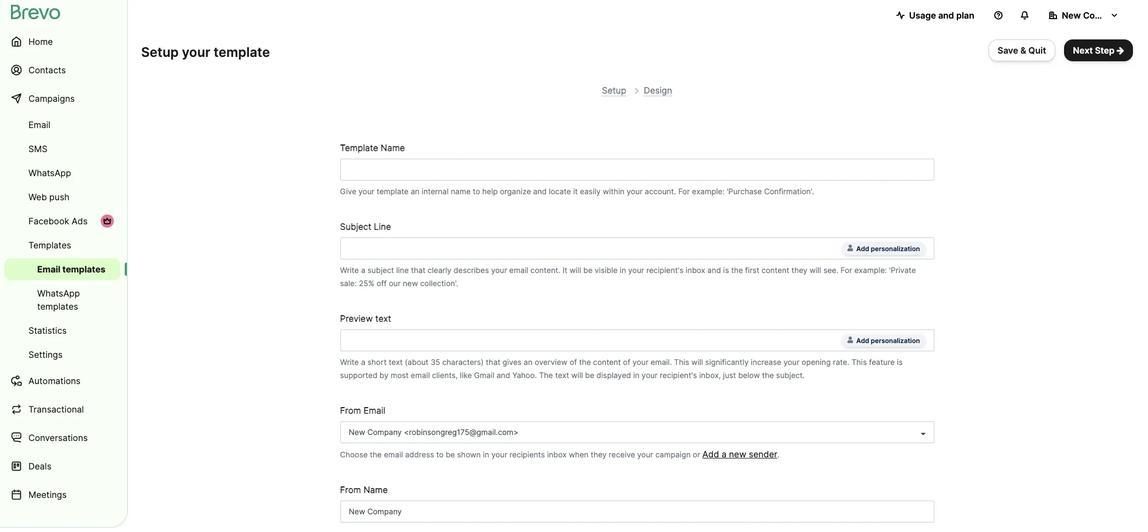 Task type: describe. For each thing, give the bounding box(es) containing it.
preview text
[[340, 313, 392, 324]]

contacts link
[[4, 57, 120, 83]]

email inside the write a short text (about 35 characters) that gives an overview of the content of your email. this will significantly increase your opening rate. this feature is supported by most email clients, like gmail and yahoo. the text will be displayed in your recipient's inbox, just below the subject.
[[411, 370, 430, 380]]

they inside choose the email address to be shown in your recipients inbox when they receive your campaign or add a new sender .
[[591, 450, 607, 459]]

conversations link
[[4, 425, 120, 451]]

internal
[[422, 186, 449, 196]]

web push link
[[4, 186, 120, 208]]

step
[[1096, 45, 1115, 56]]

&
[[1021, 45, 1027, 56]]

automations link
[[4, 368, 120, 394]]

just
[[723, 370, 737, 380]]

usage and plan
[[910, 10, 975, 21]]

conversations
[[28, 432, 88, 443]]

subject
[[340, 221, 372, 232]]

receive
[[609, 450, 636, 459]]

statistics link
[[4, 320, 120, 342]]

save & quit button
[[989, 39, 1056, 61]]

displayed
[[597, 370, 631, 380]]

feature
[[870, 357, 895, 367]]

templates link
[[4, 234, 120, 256]]

contacts
[[28, 65, 66, 76]]

most
[[391, 370, 409, 380]]

give
[[340, 186, 357, 196]]

next
[[1074, 45, 1093, 56]]

0 vertical spatial text
[[375, 313, 392, 324]]

1 this from the left
[[674, 357, 690, 367]]

choose
[[340, 450, 368, 459]]

new
[[1063, 10, 1082, 21]]

new company
[[1063, 10, 1124, 21]]

arrow right image
[[1117, 46, 1125, 55]]

the inside write a subject line that clearly describes your email content. it will be visible in your recipient's inbox and is the first content they will see. for example: 'private sale: 25% off our new collection'.
[[732, 265, 743, 275]]

below
[[739, 370, 760, 380]]

add a new sender link
[[703, 449, 778, 460]]

'purchase
[[727, 186, 762, 196]]

confirmation'.
[[765, 186, 814, 196]]

be inside write a subject line that clearly describes your email content. it will be visible in your recipient's inbox and is the first content they will see. for example: 'private sale: 25% off our new collection'.
[[584, 265, 593, 275]]

facebook ads link
[[4, 210, 120, 232]]

2 of from the left
[[623, 357, 631, 367]]

1 horizontal spatial new
[[729, 449, 747, 460]]

setup for setup your template
[[141, 44, 179, 60]]

.
[[778, 450, 780, 459]]

design link
[[644, 85, 673, 96]]

usage and plan button
[[888, 4, 984, 26]]

and left locate
[[533, 186, 547, 196]]

settings
[[28, 349, 63, 360]]

new inside write a subject line that clearly describes your email content. it will be visible in your recipient's inbox and is the first content they will see. for example: 'private sale: 25% off our new collection'.
[[403, 278, 418, 288]]

add for preview text
[[857, 336, 870, 345]]

from email
[[340, 405, 386, 416]]

2 vertical spatial text
[[555, 370, 570, 380]]

the
[[539, 370, 553, 380]]

and inside the write a short text (about 35 characters) that gives an overview of the content of your email. this will significantly increase your opening rate. this feature is supported by most email clients, like gmail and yahoo. the text will be displayed in your recipient's inbox, just below the subject.
[[497, 370, 510, 380]]

design
[[644, 85, 673, 96]]

add personalization for preview text
[[857, 336, 921, 345]]

overview
[[535, 357, 568, 367]]

gmail
[[474, 370, 495, 380]]

and inside write a subject line that clearly describes your email content. it will be visible in your recipient's inbox and is the first content they will see. for example: 'private sale: 25% off our new collection'.
[[708, 265, 721, 275]]

that inside the write a short text (about 35 characters) that gives an overview of the content of your email. this will significantly increase your opening rate. this feature is supported by most email clients, like gmail and yahoo. the text will be displayed in your recipient's inbox, just below the subject.
[[486, 357, 501, 367]]

to inside choose the email address to be shown in your recipients inbox when they receive your campaign or add a new sender .
[[437, 450, 444, 459]]

an inside the write a short text (about 35 characters) that gives an overview of the content of your email. this will significantly increase your opening rate. this feature is supported by most email clients, like gmail and yahoo. the text will be displayed in your recipient's inbox, just below the subject.
[[524, 357, 533, 367]]

meetings link
[[4, 482, 120, 508]]

clients,
[[432, 370, 458, 380]]

from name
[[340, 484, 388, 495]]

increase
[[751, 357, 782, 367]]

locate
[[549, 186, 571, 196]]

add personalization for subject line
[[857, 244, 921, 253]]

within
[[603, 186, 625, 196]]

next step
[[1074, 45, 1115, 56]]

the inside choose the email address to be shown in your recipients inbox when they receive your campaign or add a new sender .
[[370, 450, 382, 459]]

meetings
[[28, 489, 67, 500]]

transactional link
[[4, 396, 120, 423]]

the right overview
[[579, 357, 591, 367]]

off
[[377, 278, 387, 288]]

line
[[396, 265, 409, 275]]

statistics
[[28, 325, 67, 336]]

2 this from the left
[[852, 357, 867, 367]]

write for preview text
[[340, 357, 359, 367]]

settings link
[[4, 344, 120, 366]]

write a subject line that clearly describes your email content. it will be visible in your recipient's inbox and is the first content they will see. for example: 'private sale: 25% off our new collection'.
[[340, 265, 917, 288]]

0 vertical spatial an
[[411, 186, 420, 196]]

by
[[380, 370, 389, 380]]

sender
[[749, 449, 778, 460]]

whatsapp templates
[[37, 288, 80, 312]]

will right the
[[572, 370, 583, 380]]

template name
[[340, 142, 405, 153]]

(about
[[405, 357, 429, 367]]

choose the email address to be shown in your recipients inbox when they receive your campaign or add a new sender .
[[340, 449, 780, 460]]

be inside the write a short text (about 35 characters) that gives an overview of the content of your email. this will significantly increase your opening rate. this feature is supported by most email clients, like gmail and yahoo. the text will be displayed in your recipient's inbox, just below the subject.
[[585, 370, 595, 380]]

subject line
[[340, 221, 391, 232]]

push
[[49, 192, 70, 203]]

home link
[[4, 28, 120, 55]]

0 horizontal spatial for
[[679, 186, 690, 196]]

address
[[405, 450, 434, 459]]

2 vertical spatial email
[[364, 405, 386, 416]]

1 vertical spatial text
[[389, 357, 403, 367]]

25%
[[359, 278, 375, 288]]

sale:
[[340, 278, 357, 288]]

facebook ads
[[28, 216, 88, 227]]

from for from name
[[340, 484, 361, 495]]

ads
[[72, 216, 88, 227]]

email.
[[651, 357, 672, 367]]

add for subject line
[[857, 244, 870, 253]]

campaign
[[656, 450, 691, 459]]

inbox inside choose the email address to be shown in your recipients inbox when they receive your campaign or add a new sender .
[[547, 450, 567, 459]]

campaigns
[[28, 93, 75, 104]]

setup link
[[602, 85, 627, 96]]

setup for setup
[[602, 85, 627, 96]]

see.
[[824, 265, 839, 275]]

clearly
[[428, 265, 452, 275]]

whatsapp link
[[4, 162, 120, 184]]

the down increase
[[763, 370, 774, 380]]

subject
[[368, 265, 394, 275]]

deals
[[28, 461, 51, 472]]

email inside write a subject line that clearly describes your email content. it will be visible in your recipient's inbox and is the first content they will see. for example: 'private sale: 25% off our new collection'.
[[510, 265, 529, 275]]

template for setup your template
[[214, 44, 270, 60]]

campaigns link
[[4, 85, 120, 112]]

home
[[28, 36, 53, 47]]

35
[[431, 357, 440, 367]]



Task type: locate. For each thing, give the bounding box(es) containing it.
supported
[[340, 370, 378, 380]]

1 vertical spatial content
[[593, 357, 621, 367]]

whatsapp inside 'whatsapp' "link"
[[28, 168, 71, 178]]

be left shown
[[446, 450, 455, 459]]

organize
[[500, 186, 531, 196]]

1 vertical spatial setup
[[602, 85, 627, 96]]

save
[[998, 45, 1019, 56]]

and left first
[[708, 265, 721, 275]]

1 add personalization button from the top
[[842, 242, 926, 255]]

[DEFAULT_FROM_NAME] text field
[[340, 501, 935, 523]]

gives
[[503, 357, 522, 367]]

1 vertical spatial they
[[591, 450, 607, 459]]

personalization for subject line
[[871, 244, 921, 253]]

1 vertical spatial that
[[486, 357, 501, 367]]

1 vertical spatial recipient's
[[660, 370, 697, 380]]

write up sale:
[[340, 265, 359, 275]]

1 horizontal spatial content
[[762, 265, 790, 275]]

0 horizontal spatial new
[[403, 278, 418, 288]]

is right feature
[[897, 357, 903, 367]]

personalization for preview text
[[871, 336, 921, 345]]

inbox inside write a subject line that clearly describes your email content. it will be visible in your recipient's inbox and is the first content they will see. for example: 'private sale: 25% off our new collection'.
[[686, 265, 706, 275]]

web push
[[28, 192, 70, 203]]

email down templates
[[37, 264, 60, 275]]

1 horizontal spatial in
[[620, 265, 626, 275]]

write for subject line
[[340, 265, 359, 275]]

0 vertical spatial be
[[584, 265, 593, 275]]

they left see.
[[792, 265, 808, 275]]

0 vertical spatial template
[[214, 44, 270, 60]]

0 vertical spatial add
[[857, 244, 870, 253]]

0 horizontal spatial to
[[437, 450, 444, 459]]

0 vertical spatial content
[[762, 265, 790, 275]]

whatsapp templates link
[[4, 282, 120, 318]]

0 vertical spatial to
[[473, 186, 480, 196]]

new left sender
[[729, 449, 747, 460]]

1 personalization from the top
[[871, 244, 921, 253]]

personalization up feature
[[871, 336, 921, 345]]

2 horizontal spatial in
[[634, 370, 640, 380]]

1 write from the top
[[340, 265, 359, 275]]

whatsapp up web push
[[28, 168, 71, 178]]

in right displayed
[[634, 370, 640, 380]]

your
[[182, 44, 211, 60], [359, 186, 375, 196], [627, 186, 643, 196], [491, 265, 507, 275], [629, 265, 645, 275], [633, 357, 649, 367], [784, 357, 800, 367], [642, 370, 658, 380], [492, 450, 508, 459], [638, 450, 654, 459]]

to
[[473, 186, 480, 196], [437, 450, 444, 459]]

will up inbox,
[[692, 357, 704, 367]]

in
[[620, 265, 626, 275], [634, 370, 640, 380], [483, 450, 490, 459]]

email for email templates
[[37, 264, 60, 275]]

a up 25%
[[361, 265, 366, 275]]

recipient's inside write a subject line that clearly describes your email content. it will be visible in your recipient's inbox and is the first content they will see. for example: 'private sale: 25% off our new collection'.
[[647, 265, 684, 275]]

be left displayed
[[585, 370, 595, 380]]

name down choose at bottom
[[364, 484, 388, 495]]

line
[[374, 221, 391, 232]]

templates inside email templates link
[[62, 264, 106, 275]]

1 horizontal spatial this
[[852, 357, 867, 367]]

0 vertical spatial setup
[[141, 44, 179, 60]]

templates for whatsapp templates
[[37, 301, 78, 312]]

0 vertical spatial in
[[620, 265, 626, 275]]

add
[[857, 244, 870, 253], [857, 336, 870, 345], [703, 449, 720, 460]]

0 vertical spatial name
[[381, 142, 405, 153]]

next step button
[[1065, 39, 1134, 61]]

0 vertical spatial example:
[[692, 186, 725, 196]]

example: inside write a subject line that clearly describes your email content. it will be visible in your recipient's inbox and is the first content they will see. for example: 'private sale: 25% off our new collection'.
[[855, 265, 887, 275]]

left___rvooi image
[[103, 217, 112, 226]]

1 vertical spatial for
[[841, 265, 853, 275]]

email inside choose the email address to be shown in your recipients inbox when they receive your campaign or add a new sender .
[[384, 450, 403, 459]]

the right choose at bottom
[[370, 450, 382, 459]]

1 vertical spatial templates
[[37, 301, 78, 312]]

this right rate. on the right bottom of page
[[852, 357, 867, 367]]

email for email
[[28, 119, 50, 130]]

is inside the write a short text (about 35 characters) that gives an overview of the content of your email. this will significantly increase your opening rate. this feature is supported by most email clients, like gmail and yahoo. the text will be displayed in your recipient's inbox, just below the subject.
[[897, 357, 903, 367]]

add personalization button up 'private
[[842, 242, 926, 255]]

1 vertical spatial template
[[377, 186, 409, 196]]

1 vertical spatial from
[[340, 484, 361, 495]]

0 horizontal spatial example:
[[692, 186, 725, 196]]

it
[[574, 186, 578, 196]]

name
[[451, 186, 471, 196]]

name for template name
[[381, 142, 405, 153]]

whatsapp
[[28, 168, 71, 178], [37, 288, 80, 299]]

2 vertical spatial a
[[722, 449, 727, 460]]

None text field
[[349, 334, 838, 347]]

2 add personalization from the top
[[857, 336, 921, 345]]

2 from from the top
[[340, 484, 361, 495]]

1 vertical spatial add personalization
[[857, 336, 921, 345]]

add personalization button up feature
[[842, 334, 926, 347]]

content inside write a subject line that clearly describes your email content. it will be visible in your recipient's inbox and is the first content they will see. for example: 'private sale: 25% off our new collection'.
[[762, 265, 790, 275]]

recipient's
[[647, 265, 684, 275], [660, 370, 697, 380]]

1 vertical spatial email
[[37, 264, 60, 275]]

1 horizontal spatial an
[[524, 357, 533, 367]]

inbox
[[686, 265, 706, 275], [547, 450, 567, 459]]

in inside write a subject line that clearly describes your email content. it will be visible in your recipient's inbox and is the first content they will see. for example: 'private sale: 25% off our new collection'.
[[620, 265, 626, 275]]

content inside the write a short text (about 35 characters) that gives an overview of the content of your email. this will significantly increase your opening rate. this feature is supported by most email clients, like gmail and yahoo. the text will be displayed in your recipient's inbox, just below the subject.
[[593, 357, 621, 367]]

will right 'it'
[[570, 265, 582, 275]]

in inside the write a short text (about 35 characters) that gives an overview of the content of your email. this will significantly increase your opening rate. this feature is supported by most email clients, like gmail and yahoo. the text will be displayed in your recipient's inbox, just below the subject.
[[634, 370, 640, 380]]

email inside email templates link
[[37, 264, 60, 275]]

name right template
[[381, 142, 405, 153]]

a for subject
[[361, 265, 366, 275]]

example: left 'purchase
[[692, 186, 725, 196]]

0 horizontal spatial setup
[[141, 44, 179, 60]]

recipient's inside the write a short text (about 35 characters) that gives an overview of the content of your email. this will significantly increase your opening rate. this feature is supported by most email clients, like gmail and yahoo. the text will be displayed in your recipient's inbox, just below the subject.
[[660, 370, 697, 380]]

add personalization up 'private
[[857, 244, 921, 253]]

that up gmail
[[486, 357, 501, 367]]

1 horizontal spatial template
[[377, 186, 409, 196]]

whatsapp for whatsapp templates
[[37, 288, 80, 299]]

facebook
[[28, 216, 69, 227]]

deals link
[[4, 453, 120, 480]]

1 horizontal spatial email
[[411, 370, 430, 380]]

0 horizontal spatial of
[[570, 357, 577, 367]]

personalization
[[871, 244, 921, 253], [871, 336, 921, 345]]

name for from name
[[364, 484, 388, 495]]

to right address
[[437, 450, 444, 459]]

0 vertical spatial new
[[403, 278, 418, 288]]

0 horizontal spatial that
[[411, 265, 426, 275]]

shown
[[457, 450, 481, 459]]

0 horizontal spatial this
[[674, 357, 690, 367]]

1 horizontal spatial is
[[897, 357, 903, 367]]

that inside write a subject line that clearly describes your email content. it will be visible in your recipient's inbox and is the first content they will see. for example: 'private sale: 25% off our new collection'.
[[411, 265, 426, 275]]

a inside the write a short text (about 35 characters) that gives an overview of the content of your email. this will significantly increase your opening rate. this feature is supported by most email clients, like gmail and yahoo. the text will be displayed in your recipient's inbox, just below the subject.
[[361, 357, 366, 367]]

0 vertical spatial that
[[411, 265, 426, 275]]

2 horizontal spatial email
[[510, 265, 529, 275]]

example:
[[692, 186, 725, 196], [855, 265, 887, 275]]

write inside the write a short text (about 35 characters) that gives an overview of the content of your email. this will significantly increase your opening rate. this feature is supported by most email clients, like gmail and yahoo. the text will be displayed in your recipient's inbox, just below the subject.
[[340, 357, 359, 367]]

template
[[340, 142, 378, 153]]

of up displayed
[[623, 357, 631, 367]]

rate.
[[833, 357, 850, 367]]

a inside write a subject line that clearly describes your email content. it will be visible in your recipient's inbox and is the first content they will see. for example: 'private sale: 25% off our new collection'.
[[361, 265, 366, 275]]

email down (about
[[411, 370, 430, 380]]

0 vertical spatial email
[[28, 119, 50, 130]]

0 horizontal spatial they
[[591, 450, 607, 459]]

preview
[[340, 313, 373, 324]]

new company button
[[1041, 4, 1128, 26]]

will left see.
[[810, 265, 822, 275]]

name
[[381, 142, 405, 153], [364, 484, 388, 495]]

email inside email link
[[28, 119, 50, 130]]

write inside write a subject line that clearly describes your email content. it will be visible in your recipient's inbox and is the first content they will see. for example: 'private sale: 25% off our new collection'.
[[340, 265, 359, 275]]

1 vertical spatial whatsapp
[[37, 288, 80, 299]]

from down choose at bottom
[[340, 484, 361, 495]]

first
[[746, 265, 760, 275]]

write a short text (about 35 characters) that gives an overview of the content of your email. this will significantly increase your opening rate. this feature is supported by most email clients, like gmail and yahoo. the text will be displayed in your recipient's inbox, just below the subject.
[[340, 357, 903, 380]]

2 write from the top
[[340, 357, 359, 367]]

example: left 'private
[[855, 265, 887, 275]]

this right the email.
[[674, 357, 690, 367]]

for inside write a subject line that clearly describes your email content. it will be visible in your recipient's inbox and is the first content they will see. for example: 'private sale: 25% off our new collection'.
[[841, 265, 853, 275]]

of right overview
[[570, 357, 577, 367]]

email
[[510, 265, 529, 275], [411, 370, 430, 380], [384, 450, 403, 459]]

templates for email templates
[[62, 264, 106, 275]]

1 horizontal spatial to
[[473, 186, 480, 196]]

0 horizontal spatial email
[[384, 450, 403, 459]]

usage
[[910, 10, 937, 21]]

1 vertical spatial write
[[340, 357, 359, 367]]

0 vertical spatial for
[[679, 186, 690, 196]]

email down by
[[364, 405, 386, 416]]

0 horizontal spatial in
[[483, 450, 490, 459]]

1 vertical spatial email
[[411, 370, 430, 380]]

opening
[[802, 357, 831, 367]]

is inside write a subject line that clearly describes your email content. it will be visible in your recipient's inbox and is the first content they will see. for example: 'private sale: 25% off our new collection'.
[[724, 265, 729, 275]]

and inside button
[[939, 10, 955, 21]]

email up sms
[[28, 119, 50, 130]]

or
[[693, 450, 701, 459]]

1 horizontal spatial example:
[[855, 265, 887, 275]]

easily
[[580, 186, 601, 196]]

sms link
[[4, 138, 120, 160]]

email left content.
[[510, 265, 529, 275]]

0 horizontal spatial content
[[593, 357, 621, 367]]

1 vertical spatial to
[[437, 450, 444, 459]]

templates inside whatsapp templates
[[37, 301, 78, 312]]

templates down templates link
[[62, 264, 106, 275]]

2 vertical spatial be
[[446, 450, 455, 459]]

in right visible at bottom
[[620, 265, 626, 275]]

0 horizontal spatial template
[[214, 44, 270, 60]]

from down supported
[[340, 405, 361, 416]]

2 vertical spatial add
[[703, 449, 720, 460]]

plan
[[957, 10, 975, 21]]

1 vertical spatial new
[[729, 449, 747, 460]]

like
[[460, 370, 472, 380]]

1 vertical spatial is
[[897, 357, 903, 367]]

in right shown
[[483, 450, 490, 459]]

email left address
[[384, 450, 403, 459]]

is left first
[[724, 265, 729, 275]]

whatsapp down email templates link
[[37, 288, 80, 299]]

0 vertical spatial email
[[510, 265, 529, 275]]

1 from from the top
[[340, 405, 361, 416]]

setup your template
[[141, 44, 270, 60]]

that right line in the left bottom of the page
[[411, 265, 426, 275]]

0 horizontal spatial inbox
[[547, 450, 567, 459]]

1 vertical spatial be
[[585, 370, 595, 380]]

in inside choose the email address to be shown in your recipients inbox when they receive your campaign or add a new sender .
[[483, 450, 490, 459]]

be inside choose the email address to be shown in your recipients inbox when they receive your campaign or add a new sender .
[[446, 450, 455, 459]]

text up most in the bottom left of the page
[[389, 357, 403, 367]]

2 add personalization button from the top
[[842, 334, 926, 347]]

text right preview
[[375, 313, 392, 324]]

0 vertical spatial a
[[361, 265, 366, 275]]

0 vertical spatial add personalization
[[857, 244, 921, 253]]

1 vertical spatial inbox
[[547, 450, 567, 459]]

and down gives
[[497, 370, 510, 380]]

content right first
[[762, 265, 790, 275]]

0 vertical spatial is
[[724, 265, 729, 275]]

0 vertical spatial whatsapp
[[28, 168, 71, 178]]

0 vertical spatial templates
[[62, 264, 106, 275]]

web
[[28, 192, 47, 203]]

save & quit
[[998, 45, 1047, 56]]

an up yahoo.
[[524, 357, 533, 367]]

add personalization
[[857, 244, 921, 253], [857, 336, 921, 345]]

add personalization button
[[842, 242, 926, 255], [842, 334, 926, 347]]

a for preview
[[361, 357, 366, 367]]

from for from email
[[340, 405, 361, 416]]

0 horizontal spatial an
[[411, 186, 420, 196]]

an left internal
[[411, 186, 420, 196]]

1 vertical spatial name
[[364, 484, 388, 495]]

be left visible at bottom
[[584, 265, 593, 275]]

an
[[411, 186, 420, 196], [524, 357, 533, 367]]

add personalization button for preview text
[[842, 334, 926, 347]]

2 vertical spatial in
[[483, 450, 490, 459]]

short
[[368, 357, 387, 367]]

1 vertical spatial in
[[634, 370, 640, 380]]

0 vertical spatial inbox
[[686, 265, 706, 275]]

for right see.
[[841, 265, 853, 275]]

of
[[570, 357, 577, 367], [623, 357, 631, 367]]

subject.
[[777, 370, 805, 380]]

from
[[340, 405, 361, 416], [340, 484, 361, 495]]

the
[[732, 265, 743, 275], [579, 357, 591, 367], [763, 370, 774, 380], [370, 450, 382, 459]]

transactional
[[28, 404, 84, 415]]

2 vertical spatial email
[[384, 450, 403, 459]]

content
[[762, 265, 790, 275], [593, 357, 621, 367]]

write up supported
[[340, 357, 359, 367]]

1 vertical spatial an
[[524, 357, 533, 367]]

the left first
[[732, 265, 743, 275]]

whatsapp inside whatsapp templates link
[[37, 288, 80, 299]]

content up displayed
[[593, 357, 621, 367]]

email templates
[[37, 264, 106, 275]]

1 vertical spatial add personalization button
[[842, 334, 926, 347]]

personalization up 'private
[[871, 244, 921, 253]]

1 horizontal spatial setup
[[602, 85, 627, 96]]

0 vertical spatial write
[[340, 265, 359, 275]]

1 vertical spatial personalization
[[871, 336, 921, 345]]

0 vertical spatial from
[[340, 405, 361, 416]]

0 vertical spatial they
[[792, 265, 808, 275]]

to left "help"
[[473, 186, 480, 196]]

1 add personalization from the top
[[857, 244, 921, 253]]

text right the
[[555, 370, 570, 380]]

email link
[[4, 114, 120, 136]]

1 horizontal spatial inbox
[[686, 265, 706, 275]]

1 vertical spatial add
[[857, 336, 870, 345]]

1 horizontal spatial of
[[623, 357, 631, 367]]

they right when on the bottom of page
[[591, 450, 607, 459]]

2 personalization from the top
[[871, 336, 921, 345]]

0 vertical spatial add personalization button
[[842, 242, 926, 255]]

a right the or
[[722, 449, 727, 460]]

new down line in the left bottom of the page
[[403, 278, 418, 288]]

a left short in the left bottom of the page
[[361, 357, 366, 367]]

templates
[[62, 264, 106, 275], [37, 301, 78, 312]]

1 horizontal spatial they
[[792, 265, 808, 275]]

our
[[389, 278, 401, 288]]

they inside write a subject line that clearly describes your email content. it will be visible in your recipient's inbox and is the first content they will see. for example: 'private sale: 25% off our new collection'.
[[792, 265, 808, 275]]

1 horizontal spatial for
[[841, 265, 853, 275]]

new
[[403, 278, 418, 288], [729, 449, 747, 460]]

templates up statistics 'link'
[[37, 301, 78, 312]]

will
[[570, 265, 582, 275], [810, 265, 822, 275], [692, 357, 704, 367], [572, 370, 583, 380]]

company
[[1084, 10, 1124, 21]]

0 horizontal spatial is
[[724, 265, 729, 275]]

1 horizontal spatial that
[[486, 357, 501, 367]]

add personalization button for subject line
[[842, 242, 926, 255]]

collection'.
[[420, 278, 458, 288]]

inbox,
[[700, 370, 721, 380]]

describes
[[454, 265, 489, 275]]

0 vertical spatial personalization
[[871, 244, 921, 253]]

1 of from the left
[[570, 357, 577, 367]]

1 vertical spatial example:
[[855, 265, 887, 275]]

0 vertical spatial recipient's
[[647, 265, 684, 275]]

email templates link
[[4, 258, 120, 280]]

and left plan
[[939, 10, 955, 21]]

add personalization up feature
[[857, 336, 921, 345]]

template for give your template an internal name to help organize and locate it easily within your account. for example: 'purchase confirmation'.
[[377, 186, 409, 196]]

whatsapp for whatsapp
[[28, 168, 71, 178]]

1 vertical spatial a
[[361, 357, 366, 367]]

for right account.
[[679, 186, 690, 196]]

yahoo.
[[513, 370, 537, 380]]

None text field
[[340, 159, 935, 180], [349, 242, 838, 255], [340, 159, 935, 180], [349, 242, 838, 255]]

give your template an internal name to help organize and locate it easily within your account. for example: 'purchase confirmation'.
[[340, 186, 814, 196]]



